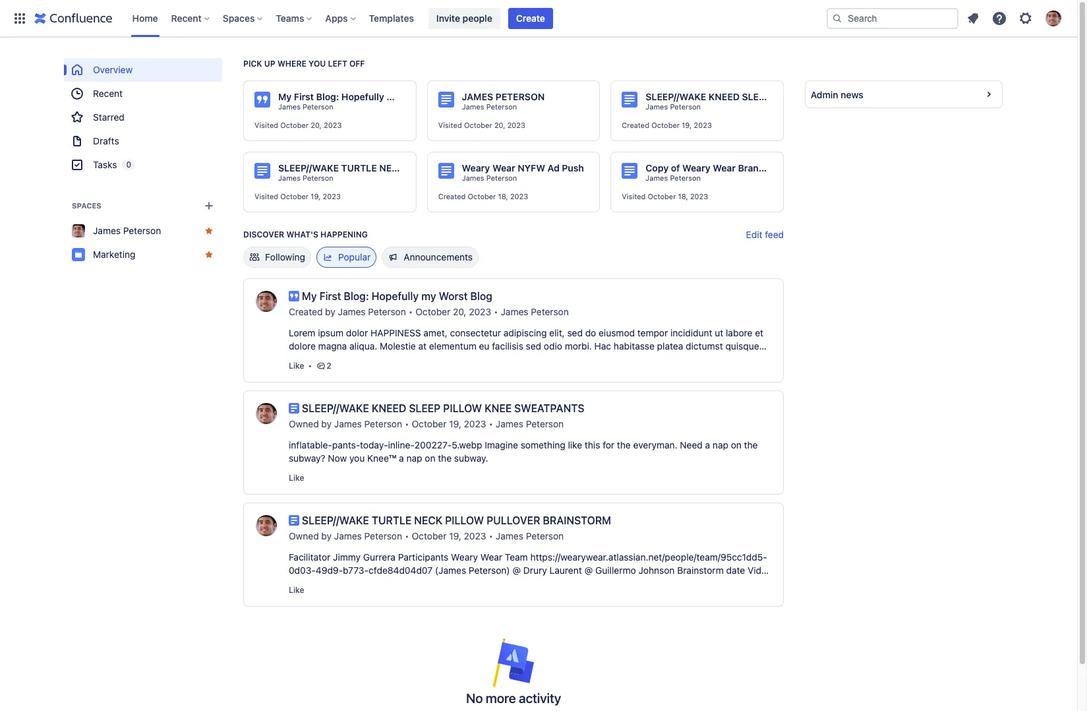 Task type: vqa. For each thing, say whether or not it's contained in the screenshot.
:wave: image
no



Task type: locate. For each thing, give the bounding box(es) containing it.
20, down my first blog: hopefully my worst blog james peterson
[[311, 121, 322, 129]]

of
[[671, 162, 680, 173], [615, 578, 624, 589]]

hopefully
[[342, 91, 384, 102], [372, 290, 419, 302]]

20, up consectetur
[[453, 306, 467, 317]]

you down pants-
[[350, 453, 365, 464]]

1 vertical spatial james peterson image
[[256, 515, 277, 536]]

visited october 20, 2023 down pick up where you left off
[[255, 121, 342, 129]]

what's
[[287, 230, 319, 239]]

hopefully down off
[[342, 91, 384, 102]]

19, down sleep//wake turtle neck pillow pullover brainstorm
[[449, 530, 462, 542]]

created october 18, 2023
[[438, 192, 529, 201]]

1 vertical spatial of
[[615, 578, 624, 589]]

facilitator
[[289, 551, 331, 563]]

like button down 0d03-
[[289, 585, 304, 596]]

settings icon image
[[1018, 10, 1034, 26]]

by for my first blog: hopefully my worst blog
[[325, 306, 336, 317]]

0 horizontal spatial eu
[[397, 367, 407, 378]]

my
[[278, 91, 292, 102], [302, 290, 317, 302]]

1 vertical spatial eu
[[397, 367, 407, 378]]

created up lorem
[[289, 306, 323, 317]]

1 vertical spatial this
[[457, 578, 472, 589]]

recent up starred
[[93, 88, 123, 99]]

0 horizontal spatial this
[[457, 578, 472, 589]]

my for my first blog: hopefully my worst blog
[[302, 290, 317, 302]]

consectetur
[[450, 327, 501, 338]]

dictumst
[[686, 340, 723, 352]]

1 horizontal spatial of
[[671, 162, 680, 173]]

• down turtle
[[405, 530, 409, 542]]

wear inside copy of weary wear brand bible james peterson
[[713, 162, 736, 173]]

worst left james
[[403, 91, 429, 102]]

created up announcements
[[438, 192, 466, 201]]

sleep//wake down enim.
[[302, 402, 369, 414]]

peterson up created october 19, 2023 at the top of the page
[[670, 102, 701, 111]]

1 horizontal spatial @
[[585, 565, 593, 576]]

1 october 19, 2023 button from the top
[[412, 418, 486, 431]]

5.webp
[[452, 439, 483, 451]]

1 horizontal spatial eu
[[479, 340, 490, 352]]

1 horizontal spatial blog:
[[344, 290, 369, 302]]

2 visited october 20, 2023 from the left
[[438, 121, 526, 129]]

date
[[727, 565, 746, 576]]

1 horizontal spatial recent
[[171, 12, 202, 23]]

0 horizontal spatial blog:
[[316, 91, 339, 102]]

peterson
[[496, 91, 545, 102]]

1 vertical spatial my
[[302, 290, 317, 302]]

sleep//wake up jimmy
[[302, 515, 369, 526]]

james peterson for created october 18, 2023
[[462, 173, 517, 182]]

unstar this space image
[[204, 226, 214, 236], [204, 249, 214, 260]]

• up inline- on the bottom of the page
[[405, 418, 409, 429]]

by up facilitator
[[322, 530, 332, 542]]

0 horizontal spatial visited october 20, 2023
[[255, 121, 342, 129]]

james peterson link
[[278, 102, 334, 111], [462, 102, 517, 111], [646, 102, 701, 111], [278, 173, 334, 183], [462, 173, 517, 183], [646, 173, 701, 183], [64, 219, 222, 243], [338, 305, 406, 319], [501, 305, 569, 319], [334, 418, 402, 431], [496, 418, 564, 431], [334, 530, 402, 543], [496, 530, 564, 543]]

knee™️
[[367, 453, 397, 464]]

0 vertical spatial nap
[[713, 439, 729, 451]]

2 unstar this space image from the top
[[204, 249, 214, 260]]

0 horizontal spatial of
[[615, 578, 624, 589]]

bible
[[767, 162, 790, 173]]

1 visited october 20, 2023 from the left
[[255, 121, 342, 129]]

1 horizontal spatial visited october 20, 2023
[[438, 121, 526, 129]]

1 horizontal spatial ut
[[715, 327, 724, 338]]

0 vertical spatial sed
[[568, 327, 583, 338]]

like button down dolore
[[289, 361, 304, 371]]

october up "amet,"
[[416, 306, 451, 317]]

2023 up the 5.webp
[[464, 418, 486, 429]]

0 vertical spatial ut
[[715, 327, 724, 338]]

on right need
[[731, 439, 742, 451]]

visited october 18, 2023
[[622, 192, 709, 201]]

happiness up molestie
[[371, 327, 421, 338]]

copy of weary wear brand bible james peterson
[[646, 162, 790, 182]]

0 vertical spatial hopefully
[[342, 91, 384, 102]]

a down the 'date' at right bottom
[[723, 578, 728, 589]]

0 horizontal spatial 18,
[[498, 192, 508, 201]]

20, for blog:
[[311, 121, 322, 129]]

following
[[265, 251, 305, 263]]

1 vertical spatial my
[[422, 290, 436, 302]]

0 vertical spatial unstar this space image
[[204, 226, 214, 236]]

james peterson image
[[256, 403, 277, 424], [256, 515, 277, 536]]

0 horizontal spatial spaces
[[72, 201, 101, 210]]

0 vertical spatial october 19, 2023 button
[[412, 418, 486, 431]]

1 vertical spatial hopefully
[[372, 290, 419, 302]]

1 horizontal spatial spaces
[[223, 12, 255, 23]]

unstar this space image for james peterson
[[204, 226, 214, 236]]

0 vertical spatial owned by james peterson • october 19, 2023 • james peterson
[[289, 418, 564, 429]]

gurrera
[[363, 551, 396, 563]]

1 vertical spatial by
[[322, 418, 332, 429]]

james up dolor
[[338, 306, 366, 317]]

conference
[[289, 578, 337, 589]]

2023 up consectetur
[[469, 306, 491, 317]]

jimmy
[[333, 551, 361, 563]]

0 vertical spatial of
[[671, 162, 680, 173]]

0 vertical spatial recent
[[171, 12, 202, 23]]

1 vertical spatial pillow
[[445, 515, 484, 526]]

2 like from the top
[[289, 473, 304, 483]]

peterson inside james peterson james peterson
[[487, 102, 517, 111]]

pillow for neck
[[445, 515, 484, 526]]

pullover
[[487, 515, 541, 526]]

peterson up marketing link
[[123, 225, 161, 236]]

happiness down habitasse
[[616, 354, 666, 365]]

october 19, 2023 button
[[412, 418, 486, 431], [412, 530, 486, 543]]

blog for my first blog: hopefully my worst blog james peterson
[[431, 91, 451, 102]]

first inside my first blog: hopefully my worst blog james peterson
[[294, 91, 314, 102]]

october 19, 2023 button down sleep//wake kneed sleep pillow knee sweatpants link
[[412, 418, 486, 431]]

1 horizontal spatial worst
[[439, 290, 468, 302]]

wear left brand
[[713, 162, 736, 173]]

peterson up visited october 19, 2023
[[303, 173, 334, 182]]

marketing link
[[64, 243, 222, 266]]

1 vertical spatial like
[[289, 473, 304, 483]]

1 vertical spatial like button
[[289, 473, 304, 484]]

james up created october 18, 2023
[[462, 173, 485, 182]]

blog: inside my first blog: hopefully my worst blog james peterson
[[316, 91, 339, 102]]

1 sleep//wake from the top
[[302, 402, 369, 414]]

worst for my first blog: hopefully my worst blog
[[439, 290, 468, 302]]

sed
[[695, 354, 712, 365]]

1 like from the top
[[289, 361, 304, 371]]

by for sleep//wake turtle neck pillow pullover brainstorm
[[322, 530, 332, 542]]

pellentesque
[[559, 354, 613, 365]]

hopefully inside my first blog: hopefully my worst blog james peterson
[[342, 91, 384, 102]]

ut
[[715, 327, 724, 338], [310, 367, 318, 378]]

recent inside popup button
[[171, 12, 202, 23]]

james left peterson
[[462, 102, 485, 111]]

0 horizontal spatial created
[[289, 306, 323, 317]]

of down guillermo
[[615, 578, 624, 589]]

0 horizontal spatial my
[[278, 91, 292, 102]]

49d9-
[[316, 565, 343, 576]]

0 vertical spatial like
[[289, 361, 304, 371]]

brainstorm
[[543, 515, 612, 526]]

activity
[[519, 691, 561, 706]]

first up the ipsum
[[320, 290, 341, 302]]

1 horizontal spatial nap
[[713, 439, 729, 451]]

edit feed
[[746, 229, 784, 240]]

on down 200227-
[[425, 453, 436, 464]]

announcements
[[404, 251, 473, 263]]

3 like button from the top
[[289, 585, 304, 596]]

1 horizontal spatial sed
[[568, 327, 583, 338]]

nap down inline- on the bottom of the page
[[407, 453, 423, 464]]

happiness
[[371, 327, 421, 338], [349, 354, 400, 365], [616, 354, 666, 365]]

eu up enim at left
[[479, 340, 490, 352]]

october down james
[[464, 121, 493, 129]]

0 horizontal spatial blog
[[431, 91, 451, 102]]

0 horizontal spatial recent
[[93, 88, 123, 99]]

2 owned by james peterson • october 19, 2023 • james peterson from the top
[[289, 530, 564, 542]]

like button
[[289, 361, 304, 371], [289, 473, 304, 484], [289, 585, 304, 596]]

2 like button from the top
[[289, 473, 304, 484]]

2 18, from the left
[[678, 192, 688, 201]]

1 vertical spatial worst
[[439, 290, 468, 302]]

enim
[[466, 354, 487, 365]]

molestie
[[380, 340, 416, 352]]

1 horizontal spatial created
[[438, 192, 466, 201]]

https://wearywear.atlassian.net/people/team/95cc1dd5-
[[531, 551, 768, 563]]

owned by james peterson • october 19, 2023 • james peterson for sleep
[[289, 418, 564, 429]]

1 horizontal spatial my
[[422, 290, 436, 302]]

a right need
[[706, 439, 711, 451]]

recent inside group
[[93, 88, 123, 99]]

1 unstar this space image from the top
[[204, 226, 214, 236]]

1 vertical spatial october 19, 2023 button
[[412, 530, 486, 543]]

james peterson up created october 18, 2023
[[462, 173, 517, 182]]

0 vertical spatial eu
[[479, 340, 490, 352]]

visited october 20, 2023 for blog:
[[255, 121, 342, 129]]

0 vertical spatial you
[[309, 59, 326, 69]]

0 vertical spatial pillow
[[443, 402, 482, 414]]

visited october 19, 2023
[[255, 192, 341, 201]]

0 vertical spatial blog:
[[316, 91, 339, 102]]

2 vertical spatial like
[[289, 585, 304, 595]]

feed
[[765, 229, 784, 240]]

kneed
[[372, 402, 407, 414]]

like down dolore
[[289, 361, 304, 371]]

0 horizontal spatial ut
[[310, 367, 318, 378]]

3 like from the top
[[289, 585, 304, 595]]

1 horizontal spatial first
[[320, 290, 341, 302]]

@ down the "team"
[[513, 565, 521, 576]]

sagittis
[[289, 354, 320, 365]]

1 horizontal spatial you
[[350, 453, 365, 464]]

1 vertical spatial ut
[[310, 367, 318, 378]]

0 vertical spatial my
[[387, 91, 400, 102]]

for
[[603, 439, 615, 451]]

the right need
[[744, 439, 758, 451]]

0 horizontal spatial you
[[309, 59, 326, 69]]

first
[[294, 91, 314, 102], [320, 290, 341, 302]]

inflatable-pants-today-inline-200227-5.webp imagine something like this for the everyman. need a nap on the subway? now you knee™️ a nap on the subway.
[[289, 439, 758, 464]]

0 horizontal spatial my
[[387, 91, 400, 102]]

0 vertical spatial odio
[[544, 340, 563, 352]]

invite people
[[437, 12, 493, 23]]

drafts
[[93, 135, 119, 146]]

james peterson for visited october 19, 2023
[[278, 173, 334, 182]]

1 vertical spatial blog:
[[344, 290, 369, 302]]

1 vertical spatial recent
[[93, 88, 123, 99]]

james peterson image for sleep//wake turtle neck pillow pullover brainstorm
[[256, 515, 277, 536]]

weary up '(james'
[[451, 551, 478, 563]]

puffy-
[[731, 578, 757, 589]]

blog for my first blog: hopefully my worst blog
[[471, 290, 493, 302]]

a right "faucibus"
[[551, 354, 556, 365]]

visited down copy
[[622, 192, 646, 201]]

october up copy
[[652, 121, 680, 129]]

james peterson for created october 19, 2023
[[646, 102, 701, 111]]

james
[[462, 91, 493, 102]]

owned for sleep//wake turtle neck pillow pullover brainstorm
[[289, 530, 319, 542]]

2 @ from the left
[[585, 565, 593, 576]]

up
[[264, 59, 276, 69]]

0 horizontal spatial @
[[513, 565, 521, 576]]

dolore
[[289, 340, 316, 352]]

20,
[[311, 121, 322, 129], [495, 121, 506, 129], [453, 306, 467, 317]]

confluence image
[[34, 10, 112, 26], [34, 10, 112, 26]]

1 vertical spatial sleep//wake
[[302, 515, 369, 526]]

2 owned from the top
[[289, 530, 319, 542]]

sed up "faucibus"
[[526, 340, 542, 352]]

appswitcher icon image
[[12, 10, 28, 26]]

2 sleep//wake from the top
[[302, 515, 369, 526]]

1 vertical spatial owned
[[289, 530, 319, 542]]

(james
[[435, 565, 466, 576]]

2 horizontal spatial created
[[622, 121, 650, 129]]

peterson up 'weary wear nyfw ad push'
[[487, 102, 517, 111]]

1 horizontal spatial my
[[302, 290, 317, 302]]

james peterson image for sleep//wake kneed sleep pillow knee sweatpants
[[256, 403, 277, 424]]

created up copy
[[622, 121, 650, 129]]

october down sleep
[[412, 418, 447, 429]]

18, down copy of weary wear brand bible james peterson
[[678, 192, 688, 201]]

happiness up elementum
[[349, 354, 400, 365]]

my for my first blog: hopefully my worst blog james peterson
[[387, 91, 400, 102]]

admin
[[811, 89, 839, 100]]

@ up "goals" at the right bottom
[[585, 565, 593, 576]]

eu down amet
[[397, 367, 407, 378]]

1 james peterson image from the top
[[256, 403, 277, 424]]

group containing overview
[[64, 58, 222, 177]]

of right copy
[[671, 162, 680, 173]]

unstar this space image for marketing
[[204, 249, 214, 260]]

2 vertical spatial by
[[322, 530, 332, 542]]

2
[[327, 361, 332, 371]]

planning
[[550, 578, 586, 589]]

unstar this space image inside marketing link
[[204, 249, 214, 260]]

apps
[[325, 12, 348, 23]]

0 vertical spatial sleep//wake
[[302, 402, 369, 414]]

like down 0d03-
[[289, 585, 304, 595]]

2 october 19, 2023 button from the top
[[412, 530, 486, 543]]

2 james peterson image from the top
[[256, 515, 277, 536]]

1 vertical spatial you
[[350, 453, 365, 464]]

spaces button
[[219, 8, 268, 29]]

1 vertical spatial nap
[[407, 453, 423, 464]]

drafts link
[[64, 129, 222, 153]]

created for created october 19, 2023
[[622, 121, 650, 129]]

0 vertical spatial like button
[[289, 361, 304, 371]]

visited for my
[[255, 121, 278, 129]]

james inside my first blog: hopefully my worst blog james peterson
[[278, 102, 301, 111]]

templates link
[[365, 8, 418, 29]]

banner containing home
[[0, 0, 1078, 37]]

blog inside my first blog: hopefully my worst blog james peterson
[[431, 91, 451, 102]]

october down 'weary wear nyfw ad push'
[[468, 192, 496, 201]]

1 18, from the left
[[498, 192, 508, 201]]

banner
[[0, 0, 1078, 37]]

2 horizontal spatial 20,
[[495, 121, 506, 129]]

weary right copy
[[683, 162, 711, 173]]

james peterson up created october 19, 2023 at the top of the page
[[646, 102, 701, 111]]

pillow
[[443, 402, 482, 414], [445, 515, 484, 526]]

1 vertical spatial created
[[438, 192, 466, 201]]

hopefully for my first blog: hopefully my worst blog james peterson
[[342, 91, 384, 102]]

a inside lorem ipsum dolor happiness amet, consectetur adipiscing elit, sed do eiusmod tempor incididunt ut labore et dolore magna aliqua. molestie at elementum eu facilisis sed odio morbi. hac habitasse platea dictumst quisque sagittis purus happiness amet volutpat. enim nunc faucibus a pellentesque happiness amet. sed vulputate odio ut enim. elementum eu
[[551, 354, 556, 365]]

visited october 20, 2023 for james
[[438, 121, 526, 129]]

nyfw
[[518, 162, 546, 173]]

everyman.
[[634, 439, 678, 451]]

1 owned from the top
[[289, 418, 319, 429]]

recent link
[[64, 82, 222, 106]]

you inside inflatable-pants-today-inline-200227-5.webp imagine something like this for the everyman. need a nap on the subway? now you knee™️ a nap on the subway.
[[350, 453, 365, 464]]

ut up dictumst
[[715, 327, 724, 338]]

october 19, 2023 button down sleep//wake turtle neck pillow pullover brainstorm
[[412, 530, 486, 543]]

0 vertical spatial worst
[[403, 91, 429, 102]]

amet.
[[669, 354, 693, 365]]

1 horizontal spatial on
[[731, 439, 742, 451]]

0 vertical spatial first
[[294, 91, 314, 102]]

ipsum
[[318, 327, 344, 338]]

pillow left knee
[[443, 402, 482, 414]]

0 vertical spatial created
[[622, 121, 650, 129]]

1 vertical spatial blog
[[471, 290, 493, 302]]

invite people button
[[429, 8, 500, 29]]

like button for sleep//wake kneed sleep pillow knee sweatpants
[[289, 473, 304, 484]]

0 vertical spatial by
[[325, 306, 336, 317]]

james peterson up visited october 19, 2023
[[278, 173, 334, 182]]

faucibus
[[512, 354, 549, 365]]

the down guillermo
[[626, 578, 640, 589]]

eu
[[479, 340, 490, 352], [397, 367, 407, 378]]

peterson up 'visited october 18, 2023'
[[670, 173, 701, 182]]

a
[[551, 354, 556, 365], [706, 439, 711, 451], [399, 453, 404, 464], [723, 578, 728, 589]]

1 vertical spatial unstar this space image
[[204, 249, 214, 260]]

first down pick up where you left off
[[294, 91, 314, 102]]

0 vertical spatial my
[[278, 91, 292, 102]]

1 vertical spatial spaces
[[72, 201, 101, 210]]

james peterson
[[646, 102, 701, 111], [278, 173, 334, 182], [462, 173, 517, 182], [93, 225, 161, 236]]

ad
[[548, 162, 560, 173]]

like down subway?
[[289, 473, 304, 483]]

0 horizontal spatial 20,
[[311, 121, 322, 129]]

1 vertical spatial owned by james peterson • october 19, 2023 • james peterson
[[289, 530, 564, 542]]

blog up october 20, 2023 button
[[471, 290, 493, 302]]

james peterson image
[[256, 291, 277, 312]]

1 horizontal spatial blog
[[471, 290, 493, 302]]

weary
[[462, 162, 490, 173], [683, 162, 711, 173], [451, 551, 478, 563]]

weary inside copy of weary wear brand bible james peterson
[[683, 162, 711, 173]]

first for my first blog: hopefully my worst blog james peterson
[[294, 91, 314, 102]]

need
[[680, 439, 703, 451]]

odio down elit, on the right of the page
[[544, 340, 563, 352]]

james up visited october 19, 2023
[[278, 173, 301, 182]]

first for my first blog: hopefully my worst blog
[[320, 290, 341, 302]]

1 owned by james peterson • october 19, 2023 • james peterson from the top
[[289, 418, 564, 429]]

0 vertical spatial owned
[[289, 418, 319, 429]]

2 vertical spatial like button
[[289, 585, 304, 596]]

0 horizontal spatial odio
[[289, 367, 307, 378]]

amet,
[[424, 327, 448, 338]]

your profile and preferences image
[[1046, 10, 1062, 26]]

my inside my first blog: hopefully my worst blog james peterson
[[278, 91, 292, 102]]

2 vertical spatial created
[[289, 306, 323, 317]]

hopefully up created by james peterson • october 20, 2023 • james peterson
[[372, 290, 419, 302]]

0 vertical spatial this
[[585, 439, 601, 451]]

worst inside my first blog: hopefully my worst blog james peterson
[[403, 91, 429, 102]]

necked
[[289, 591, 320, 602]]

0 horizontal spatial first
[[294, 91, 314, 102]]

sed up morbi.
[[568, 327, 583, 338]]

james up created october 19, 2023 at the top of the page
[[646, 102, 668, 111]]

my up lorem
[[302, 290, 317, 302]]

group
[[64, 58, 222, 177]]

blog
[[431, 91, 451, 102], [471, 290, 493, 302]]

discover
[[243, 230, 284, 239]]

blog: for my first blog: hopefully my worst blog james peterson
[[316, 91, 339, 102]]

0 horizontal spatial worst
[[403, 91, 429, 102]]

pillow right neck
[[445, 515, 484, 526]]

1 vertical spatial on
[[425, 453, 436, 464]]

my inside my first blog: hopefully my worst blog james peterson
[[387, 91, 400, 102]]

1 vertical spatial first
[[320, 290, 341, 302]]

ut left 2
[[310, 367, 318, 378]]



Task type: describe. For each thing, give the bounding box(es) containing it.
weary wear nyfw ad push
[[462, 162, 584, 173]]

a down inline- on the bottom of the page
[[399, 453, 404, 464]]

peterson)
[[469, 565, 510, 576]]

pants-
[[332, 439, 360, 451]]

visited for james
[[438, 121, 462, 129]]

no
[[466, 691, 483, 706]]

create
[[516, 12, 545, 23]]

inline-
[[388, 439, 415, 451]]

can
[[387, 591, 403, 602]]

peterson down turtle
[[365, 530, 402, 542]]

morbi.
[[565, 340, 592, 352]]

peterson up created october 18, 2023
[[487, 173, 517, 182]]

james down pullover
[[496, 530, 524, 542]]

where
[[278, 59, 307, 69]]

1 horizontal spatial odio
[[544, 340, 563, 352]]

james inside copy of weary wear brand bible james peterson
[[646, 173, 668, 182]]

• left comments image
[[308, 361, 312, 371]]

my for my first blog: hopefully my worst blog
[[422, 290, 436, 302]]

blog: for my first blog: hopefully my worst blog
[[344, 290, 369, 302]]

aliqua.
[[350, 340, 378, 352]]

0 horizontal spatial on
[[425, 453, 436, 464]]

create a space image
[[201, 198, 217, 214]]

comments image
[[316, 361, 327, 371]]

peterson inside my first blog: hopefully my worst blog james peterson
[[303, 102, 334, 111]]

that
[[368, 591, 385, 602]]

notification icon image
[[966, 10, 982, 26]]

my first blog: hopefully my worst blog link
[[302, 290, 495, 303]]

johnson
[[639, 565, 675, 576]]

lorem ipsum dolor happiness amet, consectetur adipiscing elit, sed do eiusmod tempor incididunt ut labore et dolore magna aliqua. molestie at elementum eu facilisis sed odio morbi. hac habitasse platea dictumst quisque sagittis purus happiness amet volutpat. enim nunc faucibus a pellentesque happiness amet. sed vulputate odio ut enim. elementum eu
[[289, 327, 764, 378]]

19, up copy of weary wear brand bible james peterson
[[682, 121, 692, 129]]

18, for created october 18, 2023
[[498, 192, 508, 201]]

hopefully for my first blog: hopefully my worst blog
[[372, 290, 419, 302]]

global element
[[8, 0, 825, 37]]

guillermo
[[596, 565, 636, 576]]

0 vertical spatial on
[[731, 439, 742, 451]]

sleep//wake turtle neck pillow pullover brainstorm link
[[302, 514, 614, 527]]

worst for my first blog: hopefully my worst blog james peterson
[[403, 91, 429, 102]]

october down copy
[[648, 192, 676, 201]]

recent button
[[167, 8, 215, 29]]

page
[[475, 578, 496, 589]]

2023 down copy of weary wear brand bible james peterson
[[691, 192, 709, 201]]

no more activity
[[466, 691, 561, 706]]

at
[[419, 340, 427, 352]]

19, down sleep//wake kneed sleep pillow knee sweatpants link
[[449, 418, 462, 429]]

laurent
[[550, 565, 582, 576]]

visited up discover
[[255, 192, 278, 201]]

spaces inside popup button
[[223, 12, 255, 23]]

www.zoom.us/
[[377, 578, 439, 589]]

create link
[[508, 8, 553, 29]]

my for my first blog: hopefully my worst blog james peterson
[[278, 91, 292, 102]]

sleep//wake turtle neck pillow pullover brainstorm
[[302, 515, 612, 526]]

overview link
[[64, 58, 222, 82]]

wear inside facilitator jimmy gurrera participants weary wear team https://wearywear.atlassian.net/people/team/95cc1dd5- 0d03-49d9-b773-cfde84d04d07 (james peterson) @ drury laurent @ guillermo johnson brainstorm date video conference link e.g., www.zoom.us/ on this page  brainstorm planning goals of the brainstorm design a puffy- necked turtleneck that can sup
[[481, 551, 503, 563]]

created for created by james peterson • october 20, 2023 • james peterson
[[289, 306, 323, 317]]

vulputate
[[715, 354, 754, 365]]

the down 200227-
[[438, 453, 452, 464]]

19, up discover what's happening
[[311, 192, 321, 201]]

habitasse
[[614, 340, 655, 352]]

elit,
[[550, 327, 565, 338]]

weary inside facilitator jimmy gurrera participants weary wear team https://wearywear.atlassian.net/people/team/95cc1dd5- 0d03-49d9-b773-cfde84d04d07 (james peterson) @ drury laurent @ guillermo johnson brainstorm date video conference link e.g., www.zoom.us/ on this page  brainstorm planning goals of the brainstorm design a puffy- necked turtleneck that can sup
[[451, 551, 478, 563]]

teams
[[276, 12, 304, 23]]

like button for sleep//wake turtle neck pillow pullover brainstorm
[[289, 585, 304, 596]]

2023 down james peterson james peterson at the top
[[508, 121, 526, 129]]

pick up where you left off
[[243, 59, 365, 69]]

visited for copy
[[622, 192, 646, 201]]

more
[[486, 691, 516, 706]]

2023 down my first blog: hopefully my worst blog james peterson
[[324, 121, 342, 129]]

owned by james peterson • october 19, 2023 • james peterson for neck
[[289, 530, 564, 542]]

18, for visited october 18, 2023
[[678, 192, 688, 201]]

james up pants-
[[334, 418, 362, 429]]

2023 down 'weary wear nyfw ad push'
[[510, 192, 529, 201]]

by for sleep//wake kneed sleep pillow knee sweatpants
[[322, 418, 332, 429]]

wear left nyfw
[[493, 162, 516, 173]]

james up adipiscing
[[501, 306, 529, 317]]

0 horizontal spatial sed
[[526, 340, 542, 352]]

james inside james peterson james peterson
[[462, 102, 485, 111]]

october up what's
[[280, 192, 309, 201]]

peterson down kneed
[[365, 418, 402, 429]]

october down where
[[280, 121, 309, 129]]

peterson down pullover
[[526, 530, 564, 542]]

2023 up copy of weary wear brand bible james peterson
[[694, 121, 712, 129]]

james up marketing
[[93, 225, 121, 236]]

james down knee
[[496, 418, 524, 429]]

• up consectetur
[[494, 306, 498, 317]]

help icon image
[[992, 10, 1008, 26]]

peterson down sweatpants
[[526, 418, 564, 429]]

Search field
[[827, 8, 959, 29]]

turtle
[[372, 515, 412, 526]]

imagine
[[485, 439, 518, 451]]

october 19, 2023 button for neck
[[412, 530, 486, 543]]

incididunt
[[671, 327, 713, 338]]

marketing
[[93, 249, 136, 260]]

starred
[[93, 111, 125, 123]]

knee
[[485, 402, 512, 414]]

team
[[505, 551, 528, 563]]

sleep
[[409, 402, 441, 414]]

2023 down sleep//wake turtle neck pillow pullover brainstorm link
[[464, 530, 486, 542]]

the right for
[[617, 439, 631, 451]]

peterson down my first blog: hopefully my worst blog
[[368, 306, 406, 317]]

1 vertical spatial odio
[[289, 367, 307, 378]]

like for sleep//wake kneed sleep pillow knee sweatpants
[[289, 473, 304, 483]]

search image
[[832, 13, 843, 23]]

tasks
[[93, 159, 117, 170]]

sleep//wake kneed sleep pillow knee sweatpants
[[302, 402, 585, 414]]

james up jimmy
[[334, 530, 362, 542]]

sup
[[405, 591, 421, 602]]

b773-
[[343, 565, 369, 576]]

this inside facilitator jimmy gurrera participants weary wear team https://wearywear.atlassian.net/people/team/95cc1dd5- 0d03-49d9-b773-cfde84d04d07 (james peterson) @ drury laurent @ guillermo johnson brainstorm date video conference link e.g., www.zoom.us/ on this page  brainstorm planning goals of the brainstorm design a puffy- necked turtleneck that can sup
[[457, 578, 472, 589]]

0 horizontal spatial nap
[[407, 453, 423, 464]]

20, for james
[[495, 121, 506, 129]]

quisque
[[726, 340, 760, 352]]

weary up created october 18, 2023
[[462, 162, 490, 173]]

like for sleep//wake turtle neck pillow pullover brainstorm
[[289, 585, 304, 595]]

october 19, 2023 button for sleep
[[412, 418, 486, 431]]

something
[[521, 439, 566, 451]]

participants
[[398, 551, 449, 563]]

nunc
[[489, 354, 510, 365]]

owned for sleep//wake kneed sleep pillow knee sweatpants
[[289, 418, 319, 429]]

starred link
[[64, 106, 222, 129]]

created by james peterson • october 20, 2023 • james peterson
[[289, 306, 569, 317]]

edit feed button
[[746, 228, 784, 241]]

james peterson james peterson
[[462, 91, 545, 111]]

like
[[568, 439, 583, 451]]

a inside facilitator jimmy gurrera participants weary wear team https://wearywear.atlassian.net/people/team/95cc1dd5- 0d03-49d9-b773-cfde84d04d07 (james peterson) @ drury laurent @ guillermo johnson brainstorm date video conference link e.g., www.zoom.us/ on this page  brainstorm planning goals of the brainstorm design a puffy- necked turtleneck that can sup
[[723, 578, 728, 589]]

james peterson up marketing
[[93, 225, 161, 236]]

2023 up happening
[[323, 192, 341, 201]]

my first blog: hopefully my worst blog
[[302, 290, 493, 302]]

october down neck
[[412, 530, 447, 542]]

• down pullover
[[489, 530, 493, 542]]

home link
[[128, 8, 162, 29]]

• down knee
[[489, 418, 493, 429]]

do
[[586, 327, 597, 338]]

sleep//wake for sleep//wake kneed sleep pillow knee sweatpants
[[302, 402, 369, 414]]

of inside copy of weary wear brand bible james peterson
[[671, 162, 680, 173]]

0d03-
[[289, 565, 316, 576]]

created for created october 18, 2023
[[438, 192, 466, 201]]

subway?
[[289, 453, 326, 464]]

1 like button from the top
[[289, 361, 304, 371]]

1 horizontal spatial 20,
[[453, 306, 467, 317]]

facilitator jimmy gurrera participants weary wear team https://wearywear.atlassian.net/people/team/95cc1dd5- 0d03-49d9-b773-cfde84d04d07 (james peterson) @ drury laurent @ guillermo johnson brainstorm date video conference link e.g., www.zoom.us/ on this page  brainstorm planning goals of the brainstorm design a puffy- necked turtleneck that can sup
[[289, 551, 772, 602]]

subway.
[[454, 453, 488, 464]]

facilisis
[[492, 340, 524, 352]]

the inside facilitator jimmy gurrera participants weary wear team https://wearywear.atlassian.net/people/team/95cc1dd5- 0d03-49d9-b773-cfde84d04d07 (james peterson) @ drury laurent @ guillermo johnson brainstorm date video conference link e.g., www.zoom.us/ on this page  brainstorm planning goals of the brainstorm design a puffy- necked turtleneck that can sup
[[626, 578, 640, 589]]

turtleneck
[[322, 591, 366, 602]]

admin news
[[811, 89, 864, 100]]

purus
[[322, 354, 347, 365]]

of inside facilitator jimmy gurrera participants weary wear team https://wearywear.atlassian.net/people/team/95cc1dd5- 0d03-49d9-b773-cfde84d04d07 (james peterson) @ drury laurent @ guillermo johnson brainstorm date video conference link e.g., www.zoom.us/ on this page  brainstorm planning goals of the brainstorm design a puffy- necked turtleneck that can sup
[[615, 578, 624, 589]]

peterson inside copy of weary wear brand bible james peterson
[[670, 173, 701, 182]]

pillow for sleep
[[443, 402, 482, 414]]

pick
[[243, 59, 262, 69]]

peterson up elit, on the right of the page
[[531, 306, 569, 317]]

goals
[[589, 578, 613, 589]]

popular button
[[317, 247, 377, 268]]

like •
[[289, 361, 312, 371]]

sleep//wake for sleep//wake turtle neck pillow pullover brainstorm
[[302, 515, 369, 526]]

video
[[748, 565, 772, 576]]

cfde84d04d07
[[369, 565, 433, 576]]

drury
[[524, 565, 547, 576]]

this inside inflatable-pants-today-inline-200227-5.webp imagine something like this for the everyman. need a nap on the subway? now you knee™️ a nap on the subway.
[[585, 439, 601, 451]]

tempor
[[638, 327, 668, 338]]

announcements button
[[382, 247, 479, 268]]

enim.
[[321, 367, 344, 378]]

eiusmod
[[599, 327, 635, 338]]

1 @ from the left
[[513, 565, 521, 576]]

brainstorm
[[678, 565, 724, 576]]

amet
[[402, 354, 423, 365]]

• down my first blog: hopefully my worst blog link
[[409, 306, 413, 317]]

overview
[[93, 64, 133, 75]]



